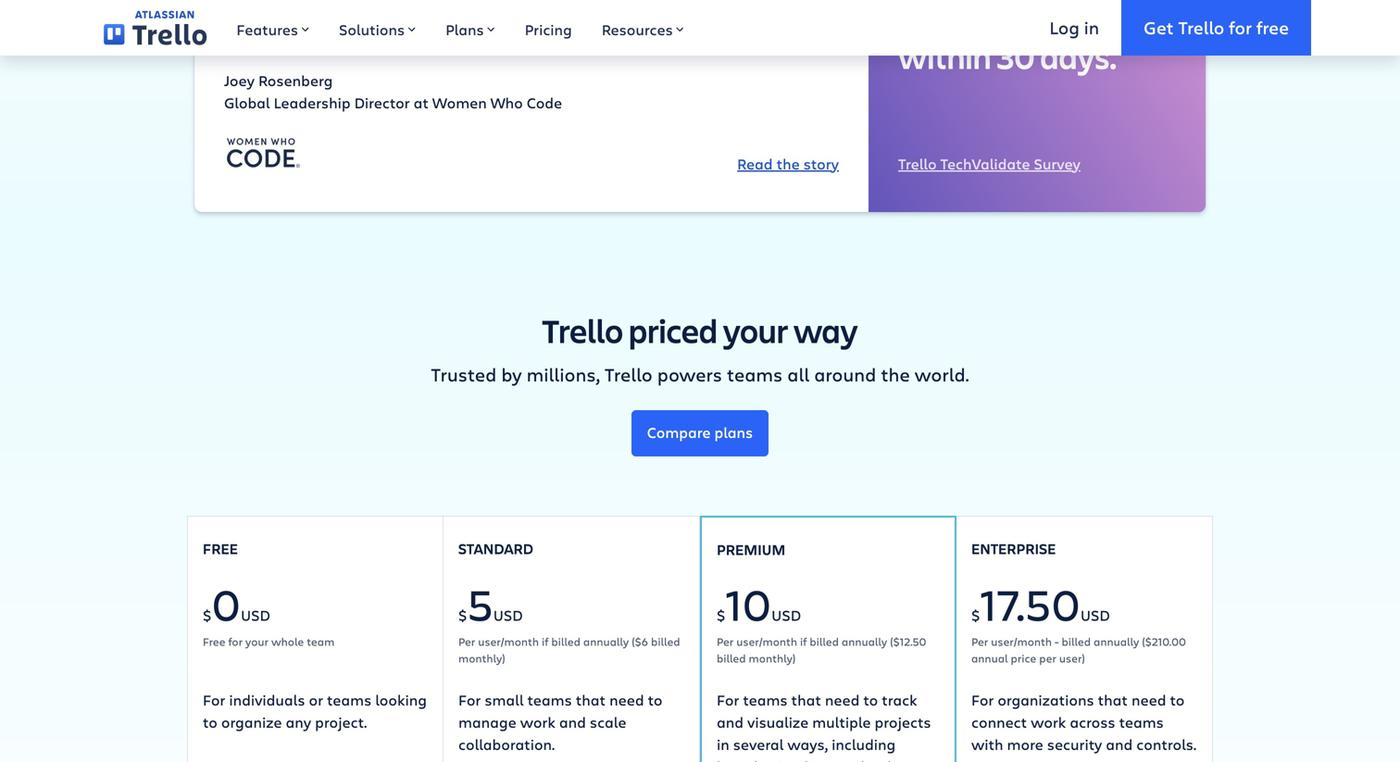 Task type: vqa. For each thing, say whether or not it's contained in the screenshot.


Task type: describe. For each thing, give the bounding box(es) containing it.
billed down 10
[[717, 651, 746, 666]]

teams inside for teams that need to track and visualize multiple projects in several ways, including boards, timelines, calenda
[[743, 690, 788, 710]]

scale
[[590, 713, 627, 733]]

$ 5 usd per user/month if billed annually ($6 billed monthly)
[[459, 574, 681, 666]]

features button
[[222, 0, 324, 56]]

rosenberg
[[258, 70, 333, 90]]

need inside for small teams that need to manage work and scale collaboration.
[[610, 690, 644, 710]]

($210.00
[[1143, 634, 1187, 650]]

if for 5
[[542, 634, 549, 650]]

with
[[972, 735, 1004, 755]]

at
[[414, 92, 429, 112]]

your inside trello priced your way trusted by millions, trello powers teams all around the world.
[[724, 308, 788, 352]]

controls.
[[1137, 735, 1197, 755]]

log
[[1050, 15, 1080, 39]]

around
[[815, 362, 877, 387]]

whole
[[271, 634, 304, 650]]

need for for organizations that need to connect work across teams with more security and controls.
[[1132, 690, 1167, 710]]

priced
[[629, 308, 718, 352]]

user)
[[1060, 651, 1086, 666]]

for individuals or teams looking to organize any project.
[[203, 690, 427, 733]]

several
[[734, 735, 784, 755]]

any
[[286, 713, 311, 733]]

plans button
[[431, 0, 510, 56]]

per for 10
[[717, 634, 734, 650]]

for for for organizations that need to connect work across teams with more security and controls.
[[972, 690, 994, 710]]

0 vertical spatial in
[[1085, 15, 1100, 39]]

story
[[804, 154, 839, 174]]

looking
[[375, 690, 427, 710]]

solutions
[[339, 19, 405, 39]]

$ for 17.50
[[972, 606, 981, 626]]

$ 0 usd free for your whole team
[[203, 574, 335, 650]]

code
[[527, 92, 563, 112]]

if for 10
[[801, 634, 807, 650]]

get trello for free
[[1144, 15, 1290, 39]]

per for 5
[[459, 634, 475, 650]]

teams inside for individuals or teams looking to organize any project.
[[327, 690, 372, 710]]

$ 17.50 usd per user/month - billed annually ($210.00 annual price per user)
[[972, 574, 1187, 666]]

trello right the get
[[1179, 15, 1225, 39]]

small
[[485, 690, 524, 710]]

projects
[[875, 713, 932, 733]]

or
[[309, 690, 323, 710]]

10
[[726, 574, 772, 634]]

0 vertical spatial for
[[1230, 15, 1253, 39]]

connect
[[972, 713, 1028, 733]]

need for for teams that need to track and visualize multiple projects in several ways, including boards, timelines, calenda
[[825, 690, 860, 710]]

$ for 10
[[717, 606, 726, 626]]

log in
[[1050, 15, 1100, 39]]

multiple
[[813, 713, 871, 733]]

per
[[1040, 651, 1057, 666]]

including
[[832, 735, 896, 755]]

work inside for organizations that need to connect work across teams with more security and controls.
[[1031, 713, 1067, 733]]

usd for 5
[[494, 606, 523, 626]]

plans
[[446, 19, 484, 39]]

billed for 5
[[552, 634, 581, 650]]

work inside for small teams that need to manage work and scale collaboration.
[[520, 713, 556, 733]]

world.
[[915, 362, 970, 387]]

across
[[1070, 713, 1116, 733]]

usd for 17.50
[[1081, 606, 1111, 626]]

that for for teams that need to track and visualize multiple projects in several ways, including boards, timelines, calenda
[[792, 690, 822, 710]]

director
[[354, 92, 410, 112]]

teams inside trello priced your way trusted by millions, trello powers teams all around the world.
[[727, 362, 783, 387]]

ways,
[[788, 735, 828, 755]]

for teams that need to track and visualize multiple projects in several ways, including boards, timelines, calenda
[[717, 690, 932, 763]]

security
[[1048, 735, 1103, 755]]

organizations
[[998, 690, 1095, 710]]

get trello for free link
[[1122, 0, 1312, 56]]

premium
[[717, 540, 786, 559]]

that inside for small teams that need to manage work and scale collaboration.
[[576, 690, 606, 710]]

annually for 5
[[584, 634, 629, 650]]

enterprise
[[972, 539, 1057, 559]]

teams inside for small teams that need to manage work and scale collaboration.
[[528, 690, 572, 710]]

manage
[[459, 713, 517, 733]]

leadership
[[274, 92, 351, 112]]

survey
[[1034, 154, 1081, 174]]

powers
[[658, 362, 723, 387]]

timelines,
[[773, 757, 841, 763]]

17.50
[[981, 574, 1081, 634]]

log in link
[[1028, 0, 1122, 56]]

women
[[433, 92, 487, 112]]

$ 10 usd per user/month if billed annually ($12.50 billed monthly)
[[717, 574, 927, 666]]

user/month for 17.50
[[992, 634, 1053, 650]]

trello priced your way trusted by millions, trello powers teams all around the world.
[[431, 308, 970, 387]]

by
[[502, 362, 522, 387]]

all
[[788, 362, 810, 387]]

user/month for 5
[[478, 634, 539, 650]]

usd for 0
[[241, 606, 271, 626]]

to inside for individuals or teams looking to organize any project.
[[203, 713, 218, 733]]

per for 17.50
[[972, 634, 989, 650]]

resources button
[[587, 0, 699, 56]]



Task type: locate. For each thing, give the bounding box(es) containing it.
user/month
[[478, 634, 539, 650], [737, 634, 798, 650], [992, 634, 1053, 650]]

teams right "small"
[[528, 690, 572, 710]]

1 horizontal spatial and
[[717, 713, 744, 733]]

1 horizontal spatial annually
[[842, 634, 888, 650]]

billed left ($6 at the bottom of the page
[[552, 634, 581, 650]]

0 horizontal spatial work
[[520, 713, 556, 733]]

visualize
[[748, 713, 809, 733]]

to left track
[[864, 690, 879, 710]]

2 annually from the left
[[842, 634, 888, 650]]

0 horizontal spatial and
[[559, 713, 586, 733]]

annually inside the $ 17.50 usd per user/month - billed annually ($210.00 annual price per user)
[[1094, 634, 1140, 650]]

trello left techvalidate at right top
[[899, 154, 937, 174]]

2 horizontal spatial annually
[[1094, 634, 1140, 650]]

joey rosenberg global leadership director at women who code
[[224, 70, 563, 112]]

project.
[[315, 713, 367, 733]]

need inside for organizations that need to connect work across teams with more security and controls.
[[1132, 690, 1167, 710]]

for for for teams that need to track and visualize multiple projects in several ways, including boards, timelines, calenda
[[717, 690, 740, 710]]

global
[[224, 92, 270, 112]]

team
[[307, 634, 335, 650]]

for inside for teams that need to track and visualize multiple projects in several ways, including boards, timelines, calenda
[[717, 690, 740, 710]]

to inside for organizations that need to connect work across teams with more security and controls.
[[1171, 690, 1185, 710]]

1 horizontal spatial your
[[724, 308, 788, 352]]

1 horizontal spatial in
[[1085, 15, 1100, 39]]

the left world.
[[881, 362, 911, 387]]

monthly)
[[459, 651, 506, 666], [749, 651, 796, 666]]

2 horizontal spatial need
[[1132, 690, 1167, 710]]

standard
[[459, 539, 534, 559]]

0 horizontal spatial user/month
[[478, 634, 539, 650]]

0 vertical spatial the
[[777, 154, 800, 174]]

solutions button
[[324, 0, 431, 56]]

user/month up the price
[[992, 634, 1053, 650]]

that inside for teams that need to track and visualize multiple projects in several ways, including boards, timelines, calenda
[[792, 690, 822, 710]]

pricing
[[525, 19, 572, 39]]

0 horizontal spatial need
[[610, 690, 644, 710]]

features
[[237, 19, 298, 39]]

free
[[203, 539, 238, 559], [203, 634, 226, 650]]

to inside for small teams that need to manage work and scale collaboration.
[[648, 690, 663, 710]]

2 that from the left
[[792, 690, 822, 710]]

usd inside $ 10 usd per user/month if billed annually ($12.50 billed monthly)
[[772, 606, 802, 626]]

user/month inside $ 10 usd per user/month if billed annually ($12.50 billed monthly)
[[737, 634, 798, 650]]

monthly) down 10
[[749, 651, 796, 666]]

teams
[[727, 362, 783, 387], [327, 690, 372, 710], [528, 690, 572, 710], [743, 690, 788, 710], [1120, 713, 1164, 733]]

1 if from the left
[[542, 634, 549, 650]]

0 horizontal spatial annually
[[584, 634, 629, 650]]

individuals
[[229, 690, 305, 710]]

billed for 17.50
[[1062, 634, 1091, 650]]

1 per from the left
[[459, 634, 475, 650]]

1 vertical spatial your
[[246, 634, 269, 650]]

boards,
[[717, 757, 769, 763]]

free
[[1257, 15, 1290, 39]]

the inside trello priced your way trusted by millions, trello powers teams all around the world.
[[881, 362, 911, 387]]

3 usd from the left
[[772, 606, 802, 626]]

1 monthly) from the left
[[459, 651, 506, 666]]

annually
[[584, 634, 629, 650], [842, 634, 888, 650], [1094, 634, 1140, 650]]

user/month for 10
[[737, 634, 798, 650]]

monthly) inside the $ 5 usd per user/month if billed annually ($6 billed monthly)
[[459, 651, 506, 666]]

for inside for organizations that need to connect work across teams with more security and controls.
[[972, 690, 994, 710]]

teams inside for organizations that need to connect work across teams with more security and controls.
[[1120, 713, 1164, 733]]

2 horizontal spatial and
[[1106, 735, 1133, 755]]

teams left all
[[727, 362, 783, 387]]

pricing link
[[510, 0, 587, 56]]

2 for from the left
[[459, 690, 481, 710]]

1 usd from the left
[[241, 606, 271, 626]]

billed inside the $ 17.50 usd per user/month - billed annually ($210.00 annual price per user)
[[1062, 634, 1091, 650]]

organize
[[221, 713, 282, 733]]

your inside $ 0 usd free for your whole team
[[246, 634, 269, 650]]

billed
[[552, 634, 581, 650], [651, 634, 681, 650], [810, 634, 839, 650], [1062, 634, 1091, 650], [717, 651, 746, 666]]

need up controls.
[[1132, 690, 1167, 710]]

0 horizontal spatial if
[[542, 634, 549, 650]]

that up across
[[1098, 690, 1128, 710]]

1 that from the left
[[576, 690, 606, 710]]

($6
[[632, 634, 649, 650]]

your up all
[[724, 308, 788, 352]]

for small teams that need to manage work and scale collaboration.
[[459, 690, 663, 755]]

the left story
[[777, 154, 800, 174]]

1 $ from the left
[[203, 606, 212, 626]]

usd inside the $ 5 usd per user/month if billed annually ($6 billed monthly)
[[494, 606, 523, 626]]

3 annually from the left
[[1094, 634, 1140, 650]]

your left the whole
[[246, 634, 269, 650]]

work down organizations
[[1031, 713, 1067, 733]]

for up connect in the right bottom of the page
[[972, 690, 994, 710]]

per
[[459, 634, 475, 650], [717, 634, 734, 650], [972, 634, 989, 650]]

4 usd from the left
[[1081, 606, 1111, 626]]

2 usd from the left
[[494, 606, 523, 626]]

per inside the $ 17.50 usd per user/month - billed annually ($210.00 annual price per user)
[[972, 634, 989, 650]]

1 for from the left
[[203, 690, 225, 710]]

that up scale in the bottom left of the page
[[576, 690, 606, 710]]

in right log
[[1085, 15, 1100, 39]]

usd
[[241, 606, 271, 626], [494, 606, 523, 626], [772, 606, 802, 626], [1081, 606, 1111, 626]]

read
[[738, 154, 773, 174]]

trello techvalidate survey
[[899, 154, 1081, 174]]

billed right ($6 at the bottom of the page
[[651, 634, 681, 650]]

usd up the "user)"
[[1081, 606, 1111, 626]]

if inside $ 10 usd per user/month if billed annually ($12.50 billed monthly)
[[801, 634, 807, 650]]

your
[[724, 308, 788, 352], [246, 634, 269, 650]]

and up several
[[717, 713, 744, 733]]

for up manage
[[459, 690, 481, 710]]

that for for organizations that need to connect work across teams with more security and controls.
[[1098, 690, 1128, 710]]

usd inside $ 0 usd free for your whole team
[[241, 606, 271, 626]]

0 vertical spatial free
[[203, 539, 238, 559]]

user/month inside the $ 17.50 usd per user/month - billed annually ($210.00 annual price per user)
[[992, 634, 1053, 650]]

read the story
[[738, 154, 839, 174]]

and left scale in the bottom left of the page
[[559, 713, 586, 733]]

3 user/month from the left
[[992, 634, 1053, 650]]

user/month inside the $ 5 usd per user/month if billed annually ($6 billed monthly)
[[478, 634, 539, 650]]

trello up "millions,"
[[542, 308, 623, 352]]

for up organize
[[203, 690, 225, 710]]

0 horizontal spatial per
[[459, 634, 475, 650]]

price
[[1011, 651, 1037, 666]]

to
[[648, 690, 663, 710], [864, 690, 879, 710], [1171, 690, 1185, 710], [203, 713, 218, 733]]

read the story link
[[738, 153, 839, 175]]

0 horizontal spatial that
[[576, 690, 606, 710]]

plans
[[715, 423, 753, 442]]

2 per from the left
[[717, 634, 734, 650]]

per down 5
[[459, 634, 475, 650]]

3 for from the left
[[717, 690, 740, 710]]

compare
[[647, 423, 711, 442]]

teams up visualize
[[743, 690, 788, 710]]

for
[[1230, 15, 1253, 39], [228, 634, 243, 650]]

monthly) for 10
[[749, 651, 796, 666]]

1 vertical spatial in
[[717, 735, 730, 755]]

way
[[794, 308, 858, 352]]

if up visualize
[[801, 634, 807, 650]]

annually left ($210.00
[[1094, 634, 1140, 650]]

techvalidate
[[941, 154, 1031, 174]]

annually inside $ 10 usd per user/month if billed annually ($12.50 billed monthly)
[[842, 634, 888, 650]]

get
[[1144, 15, 1174, 39]]

0 horizontal spatial in
[[717, 735, 730, 755]]

joey
[[224, 70, 255, 90]]

4 for from the left
[[972, 690, 994, 710]]

to down ($6 at the bottom of the page
[[648, 690, 663, 710]]

annual
[[972, 651, 1008, 666]]

3 need from the left
[[1132, 690, 1167, 710]]

for inside $ 0 usd free for your whole team
[[228, 634, 243, 650]]

usd down standard
[[494, 606, 523, 626]]

track
[[882, 690, 918, 710]]

0 horizontal spatial your
[[246, 634, 269, 650]]

trusted
[[431, 362, 497, 387]]

0 horizontal spatial the
[[777, 154, 800, 174]]

2 $ from the left
[[459, 606, 467, 626]]

2 if from the left
[[801, 634, 807, 650]]

for for for individuals or teams looking to organize any project.
[[203, 690, 225, 710]]

per inside the $ 5 usd per user/month if billed annually ($6 billed monthly)
[[459, 634, 475, 650]]

1 horizontal spatial the
[[881, 362, 911, 387]]

if
[[542, 634, 549, 650], [801, 634, 807, 650]]

free down 0
[[203, 634, 226, 650]]

for for for small teams that need to manage work and scale collaboration.
[[459, 690, 481, 710]]

$ inside $ 0 usd free for your whole team
[[203, 606, 212, 626]]

collaboration.
[[459, 735, 555, 755]]

0 vertical spatial your
[[724, 308, 788, 352]]

and down across
[[1106, 735, 1133, 755]]

billed up the "user)"
[[1062, 634, 1091, 650]]

in
[[1085, 15, 1100, 39], [717, 735, 730, 755]]

2 free from the top
[[203, 634, 226, 650]]

for inside for individuals or teams looking to organize any project.
[[203, 690, 225, 710]]

$ inside the $ 17.50 usd per user/month - billed annually ($210.00 annual price per user)
[[972, 606, 981, 626]]

that
[[576, 690, 606, 710], [792, 690, 822, 710], [1098, 690, 1128, 710]]

per down 10
[[717, 634, 734, 650]]

0 horizontal spatial for
[[228, 634, 243, 650]]

0 horizontal spatial monthly)
[[459, 651, 506, 666]]

monthly) inside $ 10 usd per user/month if billed annually ($12.50 billed monthly)
[[749, 651, 796, 666]]

3 per from the left
[[972, 634, 989, 650]]

need up scale in the bottom left of the page
[[610, 690, 644, 710]]

annually left ($12.50
[[842, 634, 888, 650]]

to up controls.
[[1171, 690, 1185, 710]]

compare plans
[[647, 423, 753, 442]]

1 horizontal spatial work
[[1031, 713, 1067, 733]]

2 monthly) from the left
[[749, 651, 796, 666]]

1 free from the top
[[203, 539, 238, 559]]

1 horizontal spatial per
[[717, 634, 734, 650]]

work up collaboration. on the left of the page
[[520, 713, 556, 733]]

for organizations that need to connect work across teams with more security and controls.
[[972, 690, 1197, 755]]

monthly) for 5
[[459, 651, 506, 666]]

teams up 'project.'
[[327, 690, 372, 710]]

3 that from the left
[[1098, 690, 1128, 710]]

for left free
[[1230, 15, 1253, 39]]

teams up controls.
[[1120, 713, 1164, 733]]

free up 0
[[203, 539, 238, 559]]

per up annual
[[972, 634, 989, 650]]

1 annually from the left
[[584, 634, 629, 650]]

the
[[777, 154, 800, 174], [881, 362, 911, 387]]

1 horizontal spatial need
[[825, 690, 860, 710]]

to inside for teams that need to track and visualize multiple projects in several ways, including boards, timelines, calenda
[[864, 690, 879, 710]]

usd for 10
[[772, 606, 802, 626]]

need up multiple
[[825, 690, 860, 710]]

need inside for teams that need to track and visualize multiple projects in several ways, including boards, timelines, calenda
[[825, 690, 860, 710]]

2 work from the left
[[1031, 713, 1067, 733]]

1 horizontal spatial for
[[1230, 15, 1253, 39]]

2 horizontal spatial per
[[972, 634, 989, 650]]

$ inside $ 10 usd per user/month if billed annually ($12.50 billed monthly)
[[717, 606, 726, 626]]

2 horizontal spatial user/month
[[992, 634, 1053, 650]]

that inside for organizations that need to connect work across teams with more security and controls.
[[1098, 690, 1128, 710]]

in up boards,
[[717, 735, 730, 755]]

$
[[203, 606, 212, 626], [459, 606, 467, 626], [717, 606, 726, 626], [972, 606, 981, 626]]

free inside $ 0 usd free for your whole team
[[203, 634, 226, 650]]

2 horizontal spatial that
[[1098, 690, 1128, 710]]

1 vertical spatial the
[[881, 362, 911, 387]]

if inside the $ 5 usd per user/month if billed annually ($6 billed monthly)
[[542, 634, 549, 650]]

user/month down 10
[[737, 634, 798, 650]]

1 user/month from the left
[[478, 634, 539, 650]]

2 need from the left
[[825, 690, 860, 710]]

$ for 5
[[459, 606, 467, 626]]

for down 0
[[228, 634, 243, 650]]

1 vertical spatial for
[[228, 634, 243, 650]]

usd up individuals
[[241, 606, 271, 626]]

3 $ from the left
[[717, 606, 726, 626]]

for up several
[[717, 690, 740, 710]]

for inside for small teams that need to manage work and scale collaboration.
[[459, 690, 481, 710]]

annually left ($6 at the bottom of the page
[[584, 634, 629, 650]]

0
[[212, 574, 241, 634]]

to left organize
[[203, 713, 218, 733]]

annually inside the $ 5 usd per user/month if billed annually ($6 billed monthly)
[[584, 634, 629, 650]]

usd down the premium
[[772, 606, 802, 626]]

-
[[1055, 634, 1059, 650]]

trello left powers
[[605, 362, 653, 387]]

resources
[[602, 19, 673, 39]]

more
[[1008, 735, 1044, 755]]

and inside for teams that need to track and visualize multiple projects in several ways, including boards, timelines, calenda
[[717, 713, 744, 733]]

$ for 0
[[203, 606, 212, 626]]

usd inside the $ 17.50 usd per user/month - billed annually ($210.00 annual price per user)
[[1081, 606, 1111, 626]]

2 user/month from the left
[[737, 634, 798, 650]]

($12.50
[[891, 634, 927, 650]]

per inside $ 10 usd per user/month if billed annually ($12.50 billed monthly)
[[717, 634, 734, 650]]

5
[[467, 574, 494, 634]]

1 work from the left
[[520, 713, 556, 733]]

who
[[491, 92, 523, 112]]

atlassian trello image
[[104, 10, 207, 45]]

4 $ from the left
[[972, 606, 981, 626]]

$ inside the $ 5 usd per user/month if billed annually ($6 billed monthly)
[[459, 606, 467, 626]]

1 vertical spatial free
[[203, 634, 226, 650]]

millions,
[[527, 362, 600, 387]]

trello techvalidate survey link
[[899, 154, 1081, 174]]

1 horizontal spatial if
[[801, 634, 807, 650]]

billed for 10
[[810, 634, 839, 650]]

billed up multiple
[[810, 634, 839, 650]]

monthly) up "small"
[[459, 651, 506, 666]]

1 horizontal spatial user/month
[[737, 634, 798, 650]]

work
[[520, 713, 556, 733], [1031, 713, 1067, 733]]

annually for 10
[[842, 634, 888, 650]]

1 need from the left
[[610, 690, 644, 710]]

compare plans link
[[632, 410, 769, 457]]

1 horizontal spatial that
[[792, 690, 822, 710]]

in inside for teams that need to track and visualize multiple projects in several ways, including boards, timelines, calenda
[[717, 735, 730, 755]]

annually for 17.50
[[1094, 634, 1140, 650]]

and inside for small teams that need to manage work and scale collaboration.
[[559, 713, 586, 733]]

user/month down 5
[[478, 634, 539, 650]]

and inside for organizations that need to connect work across teams with more security and controls.
[[1106, 735, 1133, 755]]

1 horizontal spatial monthly)
[[749, 651, 796, 666]]

if up for small teams that need to manage work and scale collaboration.
[[542, 634, 549, 650]]

that up visualize
[[792, 690, 822, 710]]



